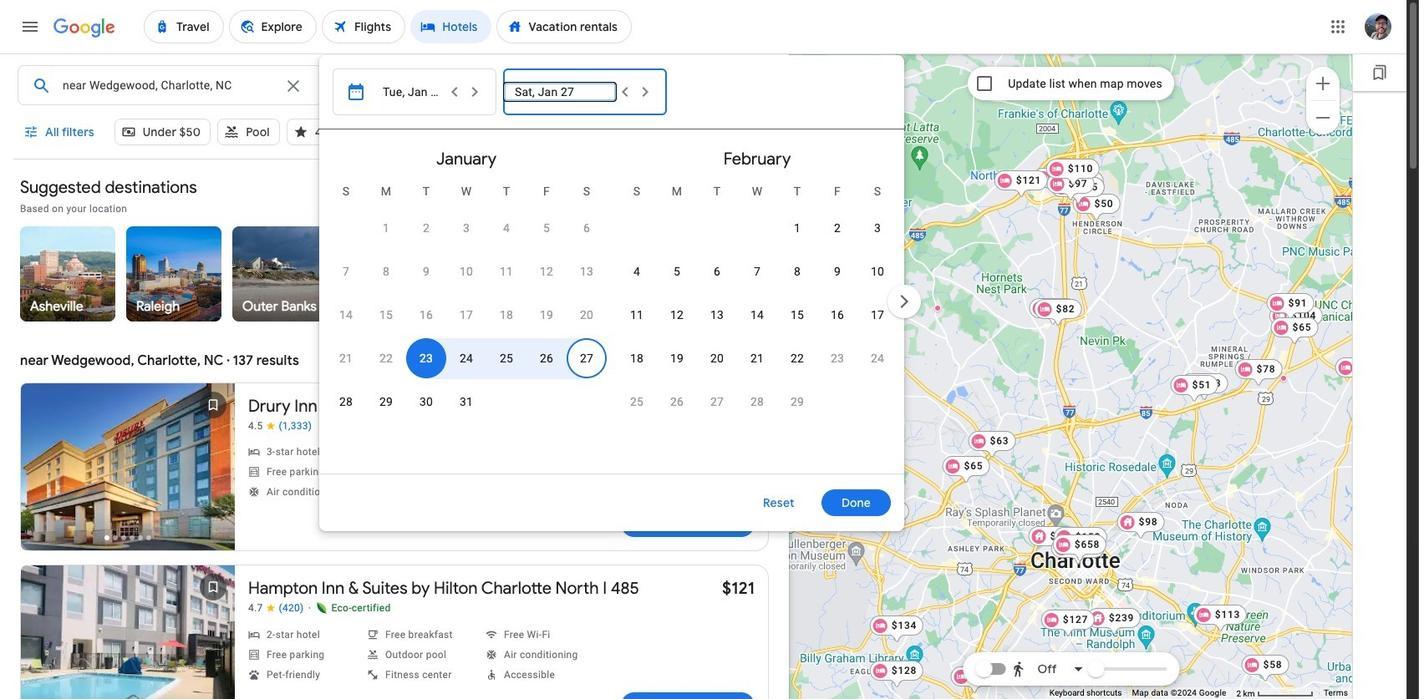Task type: describe. For each thing, give the bounding box(es) containing it.
set check-in one day earlier. image
[[445, 82, 465, 102]]

zoom in map image
[[1314, 73, 1334, 93]]

tue, feb 27 element
[[711, 394, 724, 411]]

sun, feb 4 element
[[634, 263, 640, 280]]

wed, feb 7 element
[[754, 263, 761, 280]]

fri, feb 9 element
[[834, 263, 841, 280]]

intown suites extended stay select charlotte nc - university image
[[1280, 375, 1287, 382]]

row down tue, jan 23, departure date. "element"
[[326, 380, 487, 424]]

row up wed, jan 10 element
[[366, 200, 607, 250]]

row down wed, jan 17 element on the left of page
[[326, 337, 607, 380]]

wed, jan 3 element
[[463, 220, 470, 237]]

mon, jan 1 element
[[383, 220, 390, 237]]

fri, jan 5 element
[[543, 220, 550, 237]]

sat, feb 24 element
[[871, 350, 885, 367]]

thu, feb 22 element
[[791, 350, 804, 367]]

set check-in one day later. image
[[465, 82, 485, 102]]

map region
[[789, 54, 1354, 700]]

tue, feb 13 element
[[711, 307, 724, 324]]

row up wed, jan 24 element
[[326, 293, 607, 337]]

tue, jan 16 element
[[420, 307, 433, 324]]

thu, feb 29 element
[[791, 394, 804, 411]]

sat, jan 20 element
[[580, 307, 594, 324]]

tue, jan 2 element
[[423, 220, 430, 237]]

next image
[[885, 282, 925, 322]]

fri, jan 19 element
[[540, 307, 553, 324]]

pprevalon surgery recovery image
[[934, 305, 941, 311]]

wed, feb 14 element
[[751, 307, 764, 324]]

fri, feb 23 element
[[831, 350, 844, 367]]

sun, feb 11 element
[[630, 307, 644, 324]]

clear image
[[283, 76, 303, 96]]

Check-in text field
[[375, 66, 474, 105]]

thu, feb 1 element
[[794, 220, 801, 237]]

sun, feb 18 element
[[630, 350, 644, 367]]

wed, jan 17 element
[[460, 307, 473, 324]]

sun, jan 14 element
[[339, 307, 353, 324]]

wed, jan 31 element
[[460, 394, 473, 411]]

2 row group from the left
[[617, 136, 898, 467]]

set check-out one day later. image
[[635, 82, 655, 102]]

mon, feb 12 element
[[670, 307, 684, 324]]

fri, jan 12 element
[[540, 263, 553, 280]]

mon, feb 26 element
[[670, 394, 684, 411]]

row up the fri, feb 9 element
[[778, 200, 898, 250]]

sat, jan 6 element
[[584, 220, 590, 237]]

filters form
[[13, 54, 925, 580]]

tue, jan 30 element
[[420, 394, 433, 411]]

row down tue, feb 20 element
[[617, 380, 818, 424]]

tue, feb 20 element
[[711, 350, 724, 367]]

tue, jan 23, departure date. element
[[420, 350, 433, 367]]

sat, feb 10 element
[[871, 263, 885, 280]]

sat, feb 3 element
[[874, 220, 881, 237]]



Task type: locate. For each thing, give the bounding box(es) containing it.
Check-out text field
[[537, 66, 639, 105]]

set check-out one day earlier. image
[[615, 82, 635, 102]]

tue, jan 9 element
[[423, 263, 430, 280]]

photos list
[[21, 384, 235, 568], [21, 566, 235, 700]]

zoom out map image
[[1314, 107, 1334, 128]]

mon, jan 8 element
[[383, 263, 390, 280]]

sun, feb 25 element
[[630, 394, 644, 411]]

4.5 out of 5 stars from 1,333 reviews image
[[248, 421, 312, 433]]

row group
[[326, 136, 607, 467], [617, 136, 898, 467]]

thu, feb 8 element
[[794, 263, 801, 280]]

thu, feb 15 element
[[791, 307, 804, 324]]

row
[[366, 200, 607, 250], [778, 200, 898, 250], [326, 250, 607, 293], [617, 250, 898, 293], [326, 293, 607, 337], [617, 293, 898, 337], [326, 337, 607, 380], [617, 337, 898, 380], [326, 380, 487, 424], [617, 380, 818, 424]]

grid inside dialog
[[326, 136, 898, 484]]

sun, jan 7 element
[[343, 263, 349, 280]]

sat, jan 13 element
[[580, 263, 594, 280]]

wed, feb 21 element
[[751, 350, 764, 367]]

dialog
[[319, 55, 925, 532]]

wed, jan 10 element
[[460, 263, 473, 280]]

row up wed, jan 17 element on the left of page
[[326, 250, 607, 293]]

mon, feb 19 element
[[670, 350, 684, 367]]

0 horizontal spatial row group
[[326, 136, 607, 467]]

wed, jan 24 element
[[460, 350, 473, 367]]

fri, feb 16 element
[[831, 307, 844, 324]]

1 horizontal spatial row group
[[617, 136, 898, 467]]

dialog inside filters form
[[319, 55, 925, 532]]

main menu image
[[20, 17, 40, 37]]

2 photos list from the top
[[21, 566, 235, 700]]

thu, jan 4 element
[[503, 220, 510, 237]]

fri, jan 26 element
[[540, 350, 553, 367]]

sun, jan 28 element
[[339, 394, 353, 411]]

fri, feb 2 element
[[834, 220, 841, 237]]

sun, jan 21 element
[[339, 350, 353, 367]]

sat, jan 27, return date. element
[[580, 350, 594, 367]]

tue, feb 6 element
[[714, 263, 721, 280]]

mon, jan 29 element
[[379, 394, 393, 411]]

mon, jan 22 element
[[379, 350, 393, 367]]

row up wed, feb 21 "element"
[[617, 293, 898, 337]]

thu, jan 18 element
[[500, 307, 513, 324]]

sat, feb 17 element
[[871, 307, 885, 324]]

thu, jan 11 element
[[500, 263, 513, 280]]

4.7 out of 5 stars from 420 reviews image
[[248, 603, 304, 615]]

row up wed, feb 14 element
[[617, 250, 898, 293]]

wed, feb 28 element
[[751, 394, 764, 411]]

mon, feb 5 element
[[674, 263, 681, 280]]

1 row group from the left
[[326, 136, 607, 467]]

mon, jan 15 element
[[379, 307, 393, 324]]

grid
[[326, 136, 898, 484]]

row down wed, feb 14 element
[[617, 337, 898, 380]]

1 photos list from the top
[[21, 384, 235, 568]]

thu, jan 25 element
[[500, 350, 513, 367]]



Task type: vqa. For each thing, say whether or not it's contained in the screenshot.
Send Product Feedback
no



